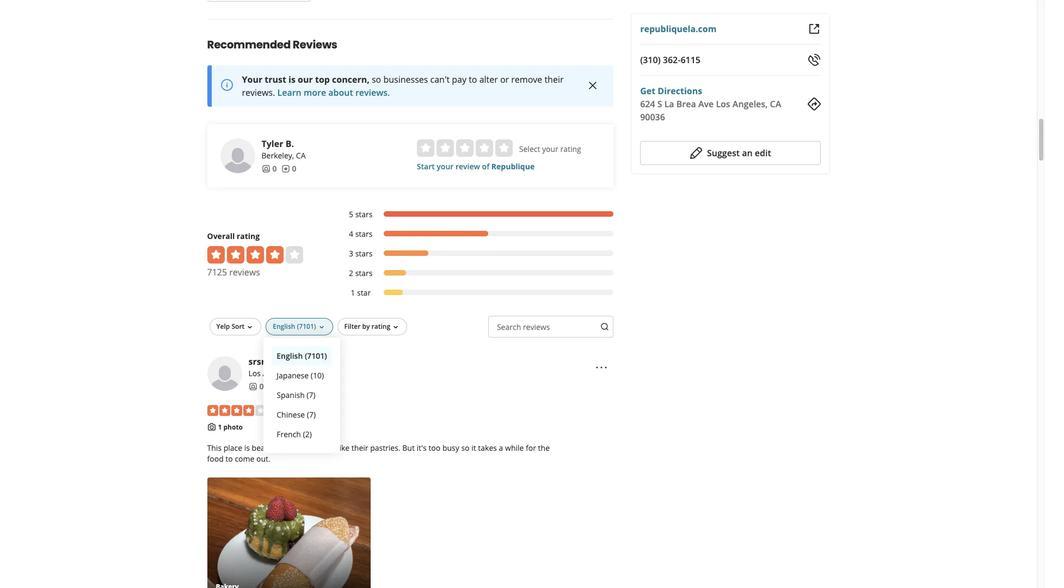 Task type: describe. For each thing, give the bounding box(es) containing it.
pay
[[452, 73, 467, 85]]

by
[[363, 322, 370, 331]]

republique
[[492, 161, 535, 171]]

yelp sort button
[[209, 318, 262, 335]]

select
[[520, 144, 541, 154]]

1 horizontal spatial food
[[288, 443, 304, 453]]

japanese
[[277, 370, 309, 381]]

i
[[334, 443, 336, 453]]

stars for 2 stars
[[355, 268, 373, 278]]

start your review of republique
[[417, 161, 535, 171]]

so businesses can't pay to alter or remove their reviews.
[[242, 73, 564, 98]]

1 vertical spatial rating
[[237, 231, 260, 241]]

23,
[[285, 405, 295, 415]]

6115
[[681, 54, 701, 66]]

the
[[538, 443, 550, 453]]

624
[[641, 98, 656, 110]]

busy
[[443, 443, 460, 453]]

filter reviews by 1 star rating element
[[338, 287, 614, 298]]

5
[[349, 209, 353, 219]]

good
[[314, 443, 332, 453]]

japanese (10)
[[277, 370, 324, 381]]

3 stars
[[349, 248, 373, 259]]

angeles, inside the srsr r. los angeles, ca
[[263, 368, 293, 378]]

4 star rating image for oct 23, 2023
[[207, 405, 266, 416]]

2023
[[297, 405, 315, 415]]

concern,
[[332, 73, 370, 85]]

filter
[[345, 322, 361, 331]]

0 inside reviews element
[[292, 163, 297, 174]]

pastries.
[[370, 443, 401, 453]]

filter by rating button
[[337, 318, 407, 335]]

reviews for 7125 reviews
[[229, 266, 260, 278]]

(7) for spanish (7)
[[307, 390, 316, 400]]

reviews element
[[281, 163, 297, 174]]

an
[[742, 147, 753, 159]]

(7101) for english (7101) button
[[305, 351, 327, 361]]

90036
[[641, 111, 666, 123]]

brea
[[677, 98, 696, 110]]

chinese
[[277, 409, 305, 420]]

your trust is our top concern,
[[242, 73, 370, 85]]

filter reviews by 5 stars rating element
[[338, 209, 614, 220]]

tyler b. link
[[262, 138, 294, 150]]

  text field inside recommended reviews element
[[489, 316, 614, 338]]

stars for 3 stars
[[355, 248, 373, 259]]

search image
[[601, 322, 610, 331]]

filter reviews by 2 stars rating element
[[338, 268, 614, 279]]

english for english (7101) dropdown button
[[273, 322, 295, 331]]

1 inside "element"
[[351, 287, 355, 298]]

r.
[[267, 356, 274, 368]]

about
[[329, 86, 353, 98]]

yelp
[[217, 322, 230, 331]]

spanish (7) button
[[272, 385, 332, 405]]

16 review v2 image
[[281, 164, 290, 173]]

photo of tyler b. image
[[220, 138, 255, 173]]

16 chevron down v2 image for yelp sort
[[246, 323, 255, 331]]

republiquela.com link
[[641, 23, 717, 35]]

is for beautiful,
[[244, 443, 250, 453]]

come
[[235, 454, 255, 464]]

out.
[[257, 454, 271, 464]]

their inside so businesses can't pay to alter or remove their reviews.
[[545, 73, 564, 85]]

a
[[499, 443, 503, 453]]

english (7101) button
[[272, 346, 332, 366]]

16 chevron down v2 image for filter by rating
[[392, 323, 400, 331]]

your for start
[[437, 161, 454, 171]]

7125 reviews
[[207, 266, 260, 278]]

search reviews
[[497, 322, 550, 332]]

get directions 624 s la brea ave los angeles, ca 90036
[[641, 85, 782, 123]]

24 phone v2 image
[[808, 53, 821, 66]]

stars for 5 stars
[[355, 209, 373, 219]]

24 directions v2 image
[[808, 97, 821, 111]]

trust
[[265, 73, 286, 85]]

b.
[[286, 138, 294, 150]]

to inside this place is beautiful, food is good i like their pastries. but it's too busy so it takes a while for the food to come out.
[[226, 454, 233, 464]]

select your rating
[[520, 144, 582, 154]]

their inside this place is beautiful, food is good i like their pastries. but it's too busy so it takes a while for the food to come out.
[[352, 443, 368, 453]]

1 photo
[[218, 423, 243, 432]]

srsr
[[249, 356, 265, 368]]

recommended reviews element
[[172, 19, 649, 588]]

search
[[497, 322, 521, 332]]

24 info v2 image
[[220, 79, 233, 92]]

yelp sort
[[217, 322, 245, 331]]

reviews for search reviews
[[523, 322, 550, 332]]

suggest an edit
[[708, 147, 772, 159]]

los inside the srsr r. los angeles, ca
[[249, 368, 261, 378]]

oct
[[270, 405, 283, 415]]

(7101) for english (7101) dropdown button
[[297, 322, 316, 331]]

french
[[277, 429, 301, 439]]

filter reviews by 4 stars rating element
[[338, 229, 614, 240]]

your
[[242, 73, 263, 85]]

french (2) button
[[272, 425, 332, 444]]

but
[[403, 443, 415, 453]]

remove
[[512, 73, 543, 85]]

english (7101) for english (7101) button
[[277, 351, 327, 361]]

ca inside get directions 624 s la brea ave los angeles, ca 90036
[[770, 98, 782, 110]]

of
[[482, 161, 490, 171]]

2 reviews. from the left
[[356, 86, 390, 98]]

recommended
[[207, 37, 291, 52]]

2 horizontal spatial is
[[306, 443, 312, 453]]

directions
[[658, 85, 703, 97]]

4 star rating image for 7125 reviews
[[207, 246, 303, 263]]

while
[[505, 443, 524, 453]]

french (2)
[[277, 429, 312, 439]]

tyler b. berkeley, ca
[[262, 138, 306, 161]]

friends element for srsr r.
[[249, 381, 264, 392]]

for
[[526, 443, 536, 453]]

friends element for tyler b.
[[262, 163, 277, 174]]

rating for select your rating
[[561, 144, 582, 154]]

rating element
[[417, 139, 513, 157]]

rating for filter by rating
[[372, 322, 391, 331]]

1 star
[[351, 287, 371, 298]]

place
[[224, 443, 242, 453]]



Task type: vqa. For each thing, say whether or not it's contained in the screenshot.
closed until 5:00 pm
no



Task type: locate. For each thing, give the bounding box(es) containing it.
1 vertical spatial (7101)
[[305, 351, 327, 361]]

1 vertical spatial english (7101)
[[277, 351, 327, 361]]

1 vertical spatial to
[[226, 454, 233, 464]]

1 horizontal spatial so
[[462, 443, 470, 453]]

rating right the "overall"
[[237, 231, 260, 241]]

to inside so businesses can't pay to alter or remove their reviews.
[[469, 73, 477, 85]]

16 friends v2 image down berkeley,
[[262, 164, 270, 173]]

0 vertical spatial your
[[542, 144, 559, 154]]

english (7101) for english (7101) dropdown button
[[273, 322, 316, 331]]

(10)
[[311, 370, 324, 381]]

(310) 362-6115
[[641, 54, 701, 66]]

0 for r.
[[260, 381, 264, 391]]

friends element down berkeley,
[[262, 163, 277, 174]]

4 star rating image up photo
[[207, 405, 266, 416]]

2 stars
[[349, 268, 373, 278]]

4
[[349, 229, 353, 239]]

rating inside "dropdown button"
[[372, 322, 391, 331]]

is up the come
[[244, 443, 250, 453]]

0 vertical spatial english
[[273, 322, 295, 331]]

reviews right 7125
[[229, 266, 260, 278]]

your right start
[[437, 161, 454, 171]]

0 vertical spatial (7)
[[307, 390, 316, 400]]

0 horizontal spatial angeles,
[[263, 368, 293, 378]]

stars
[[355, 209, 373, 219], [355, 229, 373, 239], [355, 248, 373, 259], [355, 268, 373, 278]]

english (7101) up japanese (10)
[[277, 351, 327, 361]]

1 horizontal spatial los
[[716, 98, 731, 110]]

close image
[[587, 79, 600, 92]]

english (7101)
[[273, 322, 316, 331], [277, 351, 327, 361]]

edit
[[755, 147, 772, 159]]

los inside get directions 624 s la brea ave los angeles, ca 90036
[[716, 98, 731, 110]]

0 vertical spatial reviews
[[229, 266, 260, 278]]

our
[[298, 73, 313, 85]]

(7101)
[[297, 322, 316, 331], [305, 351, 327, 361]]

362-
[[663, 54, 681, 66]]

1 vertical spatial 4 star rating image
[[207, 405, 266, 416]]

1 horizontal spatial angeles,
[[733, 98, 768, 110]]

learn more about reviews.
[[278, 86, 390, 98]]

0 left 16 review v2 image
[[273, 163, 277, 174]]

(7) up (2)
[[307, 409, 316, 420]]

1 photo link
[[218, 423, 243, 432]]

1 vertical spatial angeles,
[[263, 368, 293, 378]]

your for select
[[542, 144, 559, 154]]

0 down the srsr r. los angeles, ca
[[260, 381, 264, 391]]

spanish (7)
[[277, 390, 316, 400]]

berkeley,
[[262, 150, 294, 161]]

(7101) inside dropdown button
[[297, 322, 316, 331]]

1 down japanese (10)
[[299, 381, 303, 391]]

too
[[429, 443, 441, 453]]

0
[[273, 163, 277, 174], [292, 163, 297, 174], [260, 381, 264, 391]]

reviews. inside so businesses can't pay to alter or remove their reviews.
[[242, 86, 275, 98]]

is left our
[[289, 73, 296, 85]]

1 vertical spatial ca
[[296, 150, 306, 161]]

ca inside the srsr r. los angeles, ca
[[294, 368, 304, 378]]

angeles,
[[733, 98, 768, 110], [263, 368, 293, 378]]

(7) up 2023
[[307, 390, 316, 400]]

(7) inside chinese (7) button
[[307, 409, 316, 420]]

(7) inside spanish (7) button
[[307, 390, 316, 400]]

your right select
[[542, 144, 559, 154]]

english (7101) inside button
[[277, 351, 327, 361]]

0 vertical spatial angeles,
[[733, 98, 768, 110]]

2 horizontal spatial rating
[[561, 144, 582, 154]]

srsr r. los angeles, ca
[[249, 356, 304, 378]]

16 friends v2 image for tyler
[[262, 164, 270, 173]]

1 vertical spatial friends element
[[249, 381, 264, 392]]

2 vertical spatial ca
[[294, 368, 304, 378]]

food down this
[[207, 454, 224, 464]]

(2)
[[303, 429, 312, 439]]

los down srsr
[[249, 368, 261, 378]]

1 left star
[[351, 287, 355, 298]]

review
[[456, 161, 480, 171]]

16 chevron down v2 image right filter by rating
[[392, 323, 400, 331]]

1 vertical spatial english
[[277, 351, 303, 361]]

english inside dropdown button
[[273, 322, 295, 331]]

ave
[[699, 98, 714, 110]]

english up japanese
[[277, 351, 303, 361]]

republiquela.com
[[641, 23, 717, 35]]

(310)
[[641, 54, 661, 66]]

4 stars from the top
[[355, 268, 373, 278]]

stars inside "element"
[[355, 209, 373, 219]]

2 stars from the top
[[355, 229, 373, 239]]

english (7101) left 16 chevron down v2 icon
[[273, 322, 316, 331]]

0 horizontal spatial rating
[[237, 231, 260, 241]]

  text field
[[489, 316, 614, 338]]

0 horizontal spatial their
[[352, 443, 368, 453]]

tyler
[[262, 138, 283, 150]]

ca left 24 directions v2 image
[[770, 98, 782, 110]]

so left it
[[462, 443, 470, 453]]

5 stars
[[349, 209, 373, 219]]

1 vertical spatial reviews
[[523, 322, 550, 332]]

24 pencil v2 image
[[690, 147, 703, 160]]

1 right 16 camera v2 "icon"
[[218, 423, 222, 432]]

(7) for chinese (7)
[[307, 409, 316, 420]]

16 friends v2 image down srsr
[[249, 382, 257, 391]]

(7)
[[307, 390, 316, 400], [307, 409, 316, 420]]

0 horizontal spatial is
[[244, 443, 250, 453]]

16 chevron down v2 image
[[317, 323, 326, 331]]

1 horizontal spatial reviews.
[[356, 86, 390, 98]]

ca inside tyler b. berkeley, ca
[[296, 150, 306, 161]]

1 horizontal spatial your
[[542, 144, 559, 154]]

stars right the 5
[[355, 209, 373, 219]]

start
[[417, 161, 435, 171]]

oct 23, 2023
[[270, 405, 315, 415]]

16 camera v2 image
[[207, 422, 216, 431]]

english up english (7101) button
[[273, 322, 295, 331]]

chinese (7) button
[[272, 405, 332, 425]]

stars right 4
[[355, 229, 373, 239]]

4 star rating image
[[207, 246, 303, 263], [207, 405, 266, 416]]

reviews
[[293, 37, 337, 52]]

1 reviews. from the left
[[242, 86, 275, 98]]

1 vertical spatial their
[[352, 443, 368, 453]]

1 vertical spatial your
[[437, 161, 454, 171]]

star
[[357, 287, 371, 298]]

english for english (7101) button
[[277, 351, 303, 361]]

0 horizontal spatial 16 chevron down v2 image
[[246, 323, 255, 331]]

(7101) left 16 chevron down v2 icon
[[297, 322, 316, 331]]

16 friends v2 image for srsr
[[249, 382, 257, 391]]

friends element
[[262, 163, 277, 174], [249, 381, 264, 392]]

1 (7) from the top
[[307, 390, 316, 400]]

learn more about reviews. link
[[278, 86, 390, 98]]

so
[[372, 73, 381, 85], [462, 443, 470, 453]]

(7101) up (10)
[[305, 351, 327, 361]]

english (7101) inside dropdown button
[[273, 322, 316, 331]]

reviews. down concern,
[[356, 86, 390, 98]]

0 vertical spatial food
[[288, 443, 304, 453]]

1 horizontal spatial is
[[289, 73, 296, 85]]

1 4 star rating image from the top
[[207, 246, 303, 263]]

is for our
[[289, 73, 296, 85]]

2 (7) from the top
[[307, 409, 316, 420]]

stars right 2
[[355, 268, 373, 278]]

0 horizontal spatial 0
[[260, 381, 264, 391]]

16 chevron down v2 image right the sort
[[246, 323, 255, 331]]

can't
[[431, 73, 450, 85]]

0 vertical spatial 4 star rating image
[[207, 246, 303, 263]]

more
[[304, 86, 326, 98]]

1 vertical spatial 16 friends v2 image
[[249, 382, 257, 391]]

friends element down srsr
[[249, 381, 264, 392]]

english inside button
[[277, 351, 303, 361]]

16 chevron down v2 image inside yelp sort popup button
[[246, 323, 255, 331]]

beautiful,
[[252, 443, 286, 453]]

to right 'pay'
[[469, 73, 477, 85]]

so inside this place is beautiful, food is good i like their pastries. but it's too busy so it takes a while for the food to come out.
[[462, 443, 470, 453]]

photo of srsr r. image
[[207, 356, 242, 391]]

16 chevron down v2 image inside filter by rating "dropdown button"
[[392, 323, 400, 331]]

4 stars
[[349, 229, 373, 239]]

24 external link v2 image
[[808, 22, 821, 35]]

1 horizontal spatial to
[[469, 73, 477, 85]]

overall rating
[[207, 231, 260, 241]]

is left good
[[306, 443, 312, 453]]

0 horizontal spatial 16 friends v2 image
[[249, 382, 257, 391]]

reviews. down your
[[242, 86, 275, 98]]

0 horizontal spatial los
[[249, 368, 261, 378]]

so inside so businesses can't pay to alter or remove their reviews.
[[372, 73, 381, 85]]

0 horizontal spatial reviews.
[[242, 86, 275, 98]]

0 horizontal spatial so
[[372, 73, 381, 85]]

1 horizontal spatial their
[[545, 73, 564, 85]]

food
[[288, 443, 304, 453], [207, 454, 224, 464]]

1 vertical spatial (7)
[[307, 409, 316, 420]]

16 chevron down v2 image
[[246, 323, 255, 331], [392, 323, 400, 331]]

food down french (2)
[[288, 443, 304, 453]]

chinese (7)
[[277, 409, 316, 420]]

0 vertical spatial to
[[469, 73, 477, 85]]

suggest an edit button
[[641, 141, 821, 165]]

to down place
[[226, 454, 233, 464]]

rating right select
[[561, 144, 582, 154]]

2 16 chevron down v2 image from the left
[[392, 323, 400, 331]]

stars for 4 stars
[[355, 229, 373, 239]]

None radio
[[437, 139, 454, 157], [476, 139, 493, 157], [496, 139, 513, 157], [437, 139, 454, 157], [476, 139, 493, 157], [496, 139, 513, 157]]

2 vertical spatial rating
[[372, 322, 391, 331]]

their right like
[[352, 443, 368, 453]]

3 stars from the top
[[355, 248, 373, 259]]

rating right by
[[372, 322, 391, 331]]

2 horizontal spatial 0
[[292, 163, 297, 174]]

0 vertical spatial english (7101)
[[273, 322, 316, 331]]

businesses
[[384, 73, 428, 85]]

1 vertical spatial so
[[462, 443, 470, 453]]

takes
[[478, 443, 497, 453]]

0 right 16 review v2 image
[[292, 163, 297, 174]]

filter reviews by 3 stars rating element
[[338, 248, 614, 259]]

info alert
[[207, 65, 614, 107]]

is inside "info" alert
[[289, 73, 296, 85]]

srsr r. link
[[249, 356, 274, 368]]

sort
[[232, 322, 245, 331]]

so right concern,
[[372, 73, 381, 85]]

None radio
[[417, 139, 435, 157], [456, 139, 474, 157], [417, 139, 435, 157], [456, 139, 474, 157]]

ca down english (7101) button
[[294, 368, 304, 378]]

0 vertical spatial so
[[372, 73, 381, 85]]

0 horizontal spatial reviews
[[229, 266, 260, 278]]

is
[[289, 73, 296, 85], [244, 443, 250, 453], [306, 443, 312, 453]]

s
[[658, 98, 663, 110]]

1 16 chevron down v2 image from the left
[[246, 323, 255, 331]]

ca up reviews element
[[296, 150, 306, 161]]

3
[[349, 248, 353, 259]]

0 vertical spatial friends element
[[262, 163, 277, 174]]

japanese (10) button
[[272, 366, 332, 385]]

angeles, inside get directions 624 s la brea ave los angeles, ca 90036
[[733, 98, 768, 110]]

get directions link
[[641, 85, 703, 97]]

to
[[469, 73, 477, 85], [226, 454, 233, 464]]

0 vertical spatial 16 friends v2 image
[[262, 164, 270, 173]]

1 down japanese
[[279, 381, 284, 391]]

get
[[641, 85, 656, 97]]

0 vertical spatial their
[[545, 73, 564, 85]]

1 vertical spatial los
[[249, 368, 261, 378]]

stars right 3
[[355, 248, 373, 259]]

0 horizontal spatial your
[[437, 161, 454, 171]]

english
[[273, 322, 295, 331], [277, 351, 303, 361]]

1 horizontal spatial 16 chevron down v2 image
[[392, 323, 400, 331]]

learn
[[278, 86, 302, 98]]

angeles, right ave
[[733, 98, 768, 110]]

angeles, down r. in the bottom of the page
[[263, 368, 293, 378]]

0 for b.
[[273, 163, 277, 174]]

(no rating) image
[[417, 139, 513, 157]]

0 horizontal spatial food
[[207, 454, 224, 464]]

0 vertical spatial rating
[[561, 144, 582, 154]]

2 4 star rating image from the top
[[207, 405, 266, 416]]

english (7101) button
[[266, 318, 333, 335]]

1 vertical spatial food
[[207, 454, 224, 464]]

(7101) inside button
[[305, 351, 327, 361]]

1 horizontal spatial reviews
[[523, 322, 550, 332]]

this
[[207, 443, 222, 453]]

16 friends v2 image
[[262, 164, 270, 173], [249, 382, 257, 391]]

0 horizontal spatial to
[[226, 454, 233, 464]]

reviews right search
[[523, 322, 550, 332]]

it
[[472, 443, 476, 453]]

filter by rating
[[345, 322, 391, 331]]

spanish
[[277, 390, 305, 400]]

0 vertical spatial ca
[[770, 98, 782, 110]]

1 stars from the top
[[355, 209, 373, 219]]

0 vertical spatial los
[[716, 98, 731, 110]]

their right remove
[[545, 73, 564, 85]]

1 horizontal spatial 0
[[273, 163, 277, 174]]

2
[[349, 268, 353, 278]]

1 horizontal spatial rating
[[372, 322, 391, 331]]

1 horizontal spatial 16 friends v2 image
[[262, 164, 270, 173]]

los right ave
[[716, 98, 731, 110]]

menu image
[[595, 361, 608, 374]]

7125
[[207, 266, 227, 278]]

4 star rating image up 7125 reviews
[[207, 246, 303, 263]]

their
[[545, 73, 564, 85], [352, 443, 368, 453]]

alter
[[480, 73, 498, 85]]

top
[[315, 73, 330, 85]]

0 vertical spatial (7101)
[[297, 322, 316, 331]]



